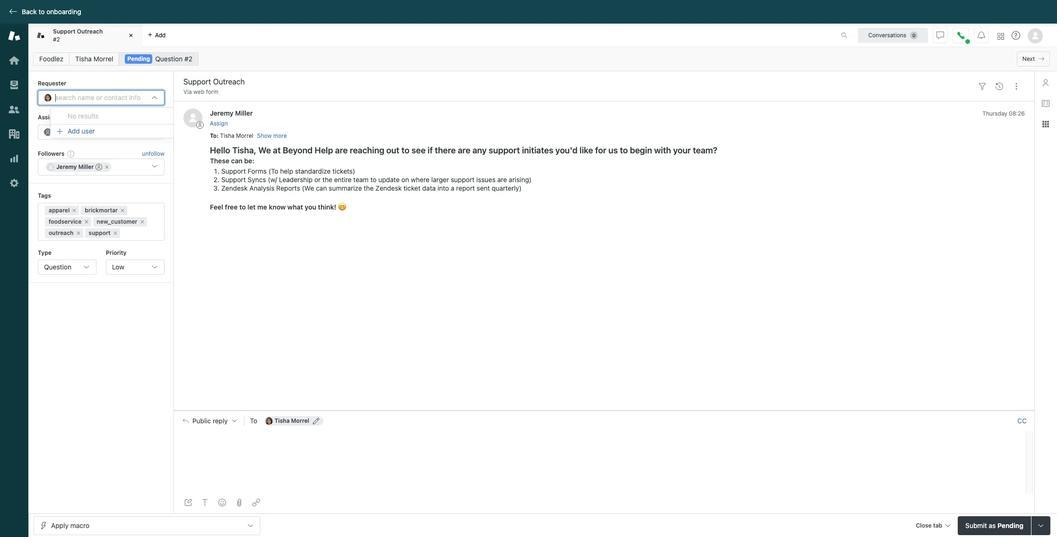 Task type: vqa. For each thing, say whether or not it's contained in the screenshot.
top Morrel
yes



Task type: locate. For each thing, give the bounding box(es) containing it.
0 vertical spatial the
[[322, 176, 332, 184]]

next
[[1022, 55, 1035, 62]]

miller
[[235, 109, 253, 117], [78, 164, 94, 171]]

tisha right moretisha@foodlez.com "icon"
[[275, 418, 290, 425]]

0 vertical spatial #2
[[53, 36, 60, 43]]

public reply button
[[174, 412, 244, 431]]

1 horizontal spatial the
[[364, 184, 374, 192]]

0 horizontal spatial miller
[[78, 164, 94, 171]]

remove image for outreach
[[75, 230, 81, 236]]

to right back
[[39, 8, 45, 16]]

conversations
[[868, 31, 906, 39]]

0 horizontal spatial morrel
[[93, 55, 113, 63]]

0 vertical spatial morrel
[[93, 55, 113, 63]]

admin image
[[8, 177, 20, 190]]

know
[[269, 203, 286, 211]]

remove image
[[104, 165, 110, 170], [139, 219, 145, 225]]

0 vertical spatial question
[[155, 55, 183, 63]]

entire
[[334, 176, 352, 184]]

foodlez
[[39, 55, 63, 63]]

the down team
[[364, 184, 374, 192]]

foodservice
[[49, 218, 82, 225]]

1 horizontal spatial are
[[458, 146, 470, 156]]

jeremy for jeremy miller assign
[[210, 109, 233, 117]]

morrel down outreach at the left top of the page
[[93, 55, 113, 63]]

format text image
[[201, 500, 209, 507]]

1 horizontal spatial pending
[[998, 522, 1024, 530]]

requester list box
[[50, 107, 202, 139]]

jeremy inside jeremy miller assign
[[210, 109, 233, 117]]

to left moretisha@foodlez.com "icon"
[[250, 417, 257, 425]]

Public reply composer text field
[[179, 431, 1023, 451]]

remove image down new_customer
[[112, 230, 118, 236]]

team?
[[693, 146, 717, 156]]

customers image
[[8, 104, 20, 116]]

tisha morrel right moretisha@foodlez.com "icon"
[[275, 418, 309, 425]]

tisha morrel inside tisha morrel link
[[75, 55, 113, 63]]

zendesk support image
[[8, 30, 20, 42]]

are
[[335, 146, 348, 156], [458, 146, 470, 156], [497, 176, 507, 184]]

1 horizontal spatial question
[[155, 55, 183, 63]]

user
[[82, 127, 95, 135]]

edit user image
[[313, 418, 320, 425]]

1 vertical spatial support
[[221, 167, 246, 175]]

close tab button
[[912, 517, 954, 537]]

to inside to : tisha morrel show more
[[210, 132, 217, 139]]

morrel inside to : tisha morrel show more
[[236, 132, 253, 139]]

can
[[231, 157, 243, 165], [316, 184, 327, 192]]

😁️
[[338, 203, 346, 211]]

foodlez link
[[33, 52, 70, 66]]

question for question #2
[[155, 55, 183, 63]]

priority
[[106, 249, 126, 256]]

customer context image
[[1042, 79, 1050, 87]]

0 horizontal spatial jeremy
[[56, 164, 77, 171]]

tisha down support outreach #2
[[75, 55, 92, 63]]

zendesk image
[[0, 537, 28, 538]]

0 vertical spatial miller
[[235, 109, 253, 117]]

displays possible ticket submission types image
[[1037, 523, 1045, 530]]

morrel up "tisha,"
[[236, 132, 253, 139]]

add link (cmd k) image
[[252, 500, 260, 507]]

miller left user is an agent image
[[78, 164, 94, 171]]

zendesk up free
[[221, 184, 248, 192]]

question down add
[[155, 55, 183, 63]]

question button
[[38, 260, 96, 275]]

jeremy up assign
[[210, 109, 233, 117]]

to
[[210, 132, 217, 139], [250, 417, 257, 425]]

summarize
[[329, 184, 362, 192]]

low
[[112, 263, 124, 271]]

are right help
[[335, 146, 348, 156]]

0 vertical spatial tisha morrel
[[75, 55, 113, 63]]

see
[[412, 146, 426, 156]]

the right or
[[322, 176, 332, 184]]

1 vertical spatial tisha
[[220, 132, 234, 139]]

new_customer
[[97, 218, 137, 225]]

2 vertical spatial support
[[221, 176, 246, 184]]

to left let
[[239, 203, 246, 211]]

0 vertical spatial tisha
[[75, 55, 92, 63]]

data
[[422, 184, 436, 192]]

submit as pending
[[965, 522, 1024, 530]]

with
[[654, 146, 671, 156]]

0 horizontal spatial question
[[44, 263, 71, 271]]

jeremy for jeremy miller
[[56, 164, 77, 171]]

2 vertical spatial tisha
[[275, 418, 290, 425]]

remove image up new_customer
[[120, 208, 125, 213]]

support left syncs
[[221, 176, 246, 184]]

to : tisha morrel show more
[[210, 132, 287, 139]]

add
[[68, 127, 80, 135]]

0 horizontal spatial support
[[89, 230, 111, 237]]

apply macro
[[51, 522, 89, 530]]

reports
[[276, 184, 300, 192]]

tags
[[38, 192, 51, 200]]

requester element
[[38, 90, 165, 106]]

1 horizontal spatial #2
[[184, 55, 192, 63]]

can left be:
[[231, 157, 243, 165]]

out
[[386, 146, 399, 156]]

are up quarterly)
[[497, 176, 507, 184]]

zendesk products image
[[998, 33, 1004, 39]]

close image
[[126, 31, 136, 40]]

morrel inside secondary element
[[93, 55, 113, 63]]

miller inside jeremy miller assign
[[235, 109, 253, 117]]

to inside back to onboarding link
[[39, 8, 45, 16]]

to down assign 'button'
[[210, 132, 217, 139]]

pending right as
[[998, 522, 1024, 530]]

1 horizontal spatial jeremy
[[210, 109, 233, 117]]

0 vertical spatial support
[[53, 28, 75, 35]]

add
[[155, 31, 166, 39]]

via web form
[[183, 88, 218, 95]]

1 horizontal spatial to
[[250, 417, 257, 425]]

no
[[68, 112, 76, 120]]

tab
[[933, 523, 942, 530]]

remove image right user is an agent image
[[104, 165, 110, 170]]

support down new_customer
[[89, 230, 111, 237]]

help
[[315, 146, 333, 156]]

we
[[258, 146, 271, 156]]

#2 up via
[[184, 55, 192, 63]]

support up report
[[451, 176, 475, 184]]

question down type
[[44, 263, 71, 271]]

1 vertical spatial miller
[[78, 164, 94, 171]]

if
[[428, 146, 433, 156]]

0 horizontal spatial zendesk
[[221, 184, 248, 192]]

pending down close icon
[[127, 55, 150, 62]]

close
[[916, 523, 932, 530]]

2 zendesk from the left
[[375, 184, 402, 192]]

help
[[280, 167, 293, 175]]

remove image for brickmortar
[[120, 208, 125, 213]]

followers element
[[38, 159, 165, 176]]

1 horizontal spatial support
[[451, 176, 475, 184]]

tab
[[28, 24, 142, 47]]

can down or
[[316, 184, 327, 192]]

miller for jeremy miller assign
[[235, 109, 253, 117]]

morrel
[[93, 55, 113, 63], [236, 132, 253, 139], [291, 418, 309, 425]]

1 vertical spatial question
[[44, 263, 71, 271]]

0 vertical spatial can
[[231, 157, 243, 165]]

millerjeremy500@gmail.com image
[[47, 164, 54, 171]]

0 vertical spatial to
[[210, 132, 217, 139]]

to
[[39, 8, 45, 16], [401, 146, 410, 156], [620, 146, 628, 156], [370, 176, 377, 184], [239, 203, 246, 211]]

tisha morrel
[[75, 55, 113, 63], [275, 418, 309, 425]]

remove image down the brickmortar
[[83, 219, 89, 225]]

tisha morrel down outreach at the left top of the page
[[75, 55, 113, 63]]

remove image right new_customer
[[139, 219, 145, 225]]

1 vertical spatial can
[[316, 184, 327, 192]]

thursday
[[982, 110, 1007, 117]]

0 horizontal spatial tisha
[[75, 55, 92, 63]]

jeremy miller
[[56, 164, 94, 171]]

public reply
[[192, 418, 228, 425]]

miller up to : tisha morrel show more at the left top of page
[[235, 109, 253, 117]]

a
[[451, 184, 454, 192]]

0 horizontal spatial the
[[322, 176, 332, 184]]

syncs
[[248, 176, 266, 184]]

question
[[155, 55, 183, 63], [44, 263, 71, 271]]

2 vertical spatial morrel
[[291, 418, 309, 425]]

beyond
[[283, 146, 313, 156]]

1 horizontal spatial morrel
[[236, 132, 253, 139]]

quarterly)
[[492, 184, 522, 192]]

remove image for support
[[112, 230, 118, 236]]

remove image right the outreach
[[75, 230, 81, 236]]

ticket actions image
[[1013, 83, 1020, 90]]

question inside popup button
[[44, 263, 71, 271]]

support inside support outreach #2
[[53, 28, 75, 35]]

form
[[206, 88, 218, 95]]

1 vertical spatial jeremy
[[56, 164, 77, 171]]

add attachment image
[[235, 500, 243, 507]]

unfollow
[[142, 150, 165, 157]]

button displays agent's chat status as invisible. image
[[937, 31, 944, 39]]

Subject field
[[182, 76, 972, 87]]

tisha right :
[[220, 132, 234, 139]]

zendesk down update
[[375, 184, 402, 192]]

1 horizontal spatial can
[[316, 184, 327, 192]]

are left "any" on the left top of page
[[458, 146, 470, 156]]

2 horizontal spatial morrel
[[291, 418, 309, 425]]

1 horizontal spatial tisha
[[220, 132, 234, 139]]

support down these
[[221, 167, 246, 175]]

2 horizontal spatial support
[[489, 146, 520, 156]]

the
[[322, 176, 332, 184], [364, 184, 374, 192]]

thursday 08:26
[[982, 110, 1025, 117]]

jeremy
[[210, 109, 233, 117], [56, 164, 77, 171]]

0 vertical spatial jeremy
[[210, 109, 233, 117]]

outreach
[[49, 230, 74, 237]]

0 horizontal spatial tisha morrel
[[75, 55, 113, 63]]

requester
[[38, 80, 66, 87]]

0 vertical spatial pending
[[127, 55, 150, 62]]

close tab
[[916, 523, 942, 530]]

no results
[[68, 112, 99, 120]]

1 vertical spatial #2
[[184, 55, 192, 63]]

1 vertical spatial morrel
[[236, 132, 253, 139]]

0 horizontal spatial pending
[[127, 55, 150, 62]]

jeremy inside option
[[56, 164, 77, 171]]

jeremy down the "info on adding followers" image
[[56, 164, 77, 171]]

like
[[580, 146, 593, 156]]

more
[[273, 132, 287, 139]]

question inside secondary element
[[155, 55, 183, 63]]

draft mode image
[[184, 500, 192, 507]]

get started image
[[8, 54, 20, 67]]

#2
[[53, 36, 60, 43], [184, 55, 192, 63]]

remove image
[[72, 208, 77, 213], [120, 208, 125, 213], [83, 219, 89, 225], [75, 230, 81, 236], [112, 230, 118, 236]]

outreach
[[77, 28, 103, 35]]

0 horizontal spatial #2
[[53, 36, 60, 43]]

reaching
[[350, 146, 384, 156]]

1 horizontal spatial tisha morrel
[[275, 418, 309, 425]]

events image
[[996, 83, 1003, 90]]

(to
[[269, 167, 278, 175]]

1 horizontal spatial remove image
[[139, 219, 145, 225]]

Requester field
[[55, 94, 147, 102]]

to for to : tisha morrel show more
[[210, 132, 217, 139]]

think!
[[318, 203, 336, 211]]

there
[[435, 146, 456, 156]]

remove image up foodservice
[[72, 208, 77, 213]]

what
[[287, 203, 303, 211]]

1 vertical spatial to
[[250, 417, 257, 425]]

0 horizontal spatial remove image
[[104, 165, 110, 170]]

0 vertical spatial remove image
[[104, 165, 110, 170]]

0 vertical spatial support
[[489, 146, 520, 156]]

support right "any" on the left top of page
[[489, 146, 520, 156]]

#2 up foodlez
[[53, 36, 60, 43]]

support down onboarding
[[53, 28, 75, 35]]

update
[[378, 176, 400, 184]]

to right out
[[401, 146, 410, 156]]

1 horizontal spatial miller
[[235, 109, 253, 117]]

0 horizontal spatial to
[[210, 132, 217, 139]]

1 horizontal spatial zendesk
[[375, 184, 402, 192]]

morrel left edit user image
[[291, 418, 309, 425]]

pending
[[127, 55, 150, 62], [998, 522, 1024, 530]]

0 horizontal spatial can
[[231, 157, 243, 165]]

miller inside option
[[78, 164, 94, 171]]



Task type: describe. For each thing, give the bounding box(es) containing it.
web
[[193, 88, 204, 95]]

tabs tab list
[[28, 24, 831, 47]]

knowledge image
[[1042, 100, 1050, 107]]

assign button
[[210, 119, 228, 128]]

main element
[[0, 24, 28, 538]]

tab containing support outreach
[[28, 24, 142, 47]]

tisha,
[[232, 146, 256, 156]]

1 vertical spatial remove image
[[139, 219, 145, 225]]

pending inside secondary element
[[127, 55, 150, 62]]

you'd
[[555, 146, 578, 156]]

back to onboarding link
[[0, 8, 86, 16]]

Thursday 08:26 text field
[[982, 110, 1025, 117]]

to right team
[[370, 176, 377, 184]]

0 horizontal spatial are
[[335, 146, 348, 156]]

apply
[[51, 522, 69, 530]]

secondary element
[[28, 50, 1057, 69]]

next button
[[1017, 52, 1050, 67]]

tisha inside secondary element
[[75, 55, 92, 63]]

get help image
[[1012, 31, 1020, 40]]

these
[[210, 157, 229, 165]]

cc
[[1017, 417, 1027, 425]]

#2 inside secondary element
[[184, 55, 192, 63]]

larger
[[431, 176, 449, 184]]

for
[[595, 146, 606, 156]]

2 horizontal spatial are
[[497, 176, 507, 184]]

us
[[608, 146, 618, 156]]

hello
[[210, 146, 230, 156]]

to for to
[[250, 417, 257, 425]]

at
[[273, 146, 281, 156]]

where
[[411, 176, 430, 184]]

low button
[[106, 260, 165, 275]]

on
[[401, 176, 409, 184]]

arising)
[[509, 176, 532, 184]]

user is an agent image
[[96, 164, 102, 171]]

you
[[305, 203, 316, 211]]

2 vertical spatial support
[[89, 230, 111, 237]]

views image
[[8, 79, 20, 91]]

back
[[22, 8, 37, 16]]

free
[[225, 203, 238, 211]]

moretisha@foodlez.com image
[[265, 418, 273, 425]]

team
[[353, 176, 369, 184]]

1 vertical spatial tisha morrel
[[275, 418, 309, 425]]

miller for jeremy miller
[[78, 164, 94, 171]]

brickmortar
[[85, 207, 118, 214]]

jeremy miller option
[[46, 163, 112, 172]]

1 vertical spatial pending
[[998, 522, 1024, 530]]

followers
[[38, 150, 64, 157]]

info on adding followers image
[[67, 150, 75, 158]]

submit
[[965, 522, 987, 530]]

be:
[[244, 157, 254, 165]]

assignee*
[[38, 114, 66, 121]]

ticket
[[404, 184, 420, 192]]

insert emojis image
[[218, 500, 226, 507]]

analysis
[[249, 184, 275, 192]]

question #2
[[155, 55, 192, 63]]

type
[[38, 249, 51, 256]]

report
[[456, 184, 475, 192]]

organizations image
[[8, 128, 20, 140]]

sent
[[477, 184, 490, 192]]

apparel
[[49, 207, 70, 214]]

support outreach #2
[[53, 28, 103, 43]]

apps image
[[1042, 121, 1050, 128]]

filter image
[[979, 83, 986, 90]]

public
[[192, 418, 211, 425]]

forms
[[248, 167, 267, 175]]

leadership
[[279, 176, 313, 184]]

hide composer image
[[600, 407, 608, 415]]

(we
[[302, 184, 314, 192]]

add user option
[[50, 124, 202, 139]]

question for question
[[44, 263, 71, 271]]

(w/
[[268, 176, 277, 184]]

feel free to let me know what you think! 😁️
[[210, 203, 346, 211]]

as
[[989, 522, 996, 530]]

or
[[314, 176, 321, 184]]

remove image for apparel
[[72, 208, 77, 213]]

via
[[183, 88, 192, 95]]

add user
[[68, 127, 95, 135]]

tickets)
[[332, 167, 355, 175]]

any
[[472, 146, 487, 156]]

hello tisha, we at beyond help are reaching out to see if there are any support initiates you'd like for us to begin with your team? these can be: support forms (to help standardize tickets) support syncs (w/ leadership or the entire team to update on where larger support issues are arising) zendesk analysis reports (we can summarize the zendesk ticket data into a report sent quarterly)
[[210, 146, 717, 192]]

initiates
[[522, 146, 553, 156]]

issues
[[476, 176, 496, 184]]

conversations button
[[858, 28, 928, 43]]

tisha morrel link
[[69, 52, 119, 66]]

unfollow button
[[142, 150, 165, 158]]

1 vertical spatial support
[[451, 176, 475, 184]]

:
[[217, 132, 219, 139]]

onboarding
[[46, 8, 81, 16]]

reply
[[213, 418, 228, 425]]

feel
[[210, 203, 223, 211]]

1 vertical spatial the
[[364, 184, 374, 192]]

into
[[438, 184, 449, 192]]

add button
[[142, 24, 171, 47]]

1 zendesk from the left
[[221, 184, 248, 192]]

#2 inside support outreach #2
[[53, 36, 60, 43]]

macro
[[70, 522, 89, 530]]

cc button
[[1017, 417, 1027, 426]]

remove image for foodservice
[[83, 219, 89, 225]]

08:26
[[1009, 110, 1025, 117]]

jeremy miller link
[[210, 109, 253, 117]]

reporting image
[[8, 153, 20, 165]]

notifications image
[[978, 31, 985, 39]]

begin
[[630, 146, 652, 156]]

avatar image
[[183, 109, 202, 128]]

2 horizontal spatial tisha
[[275, 418, 290, 425]]

your
[[673, 146, 691, 156]]

tisha inside to : tisha morrel show more
[[220, 132, 234, 139]]

me
[[257, 203, 267, 211]]

jeremy miller assign
[[210, 109, 253, 127]]

to right 'us'
[[620, 146, 628, 156]]



